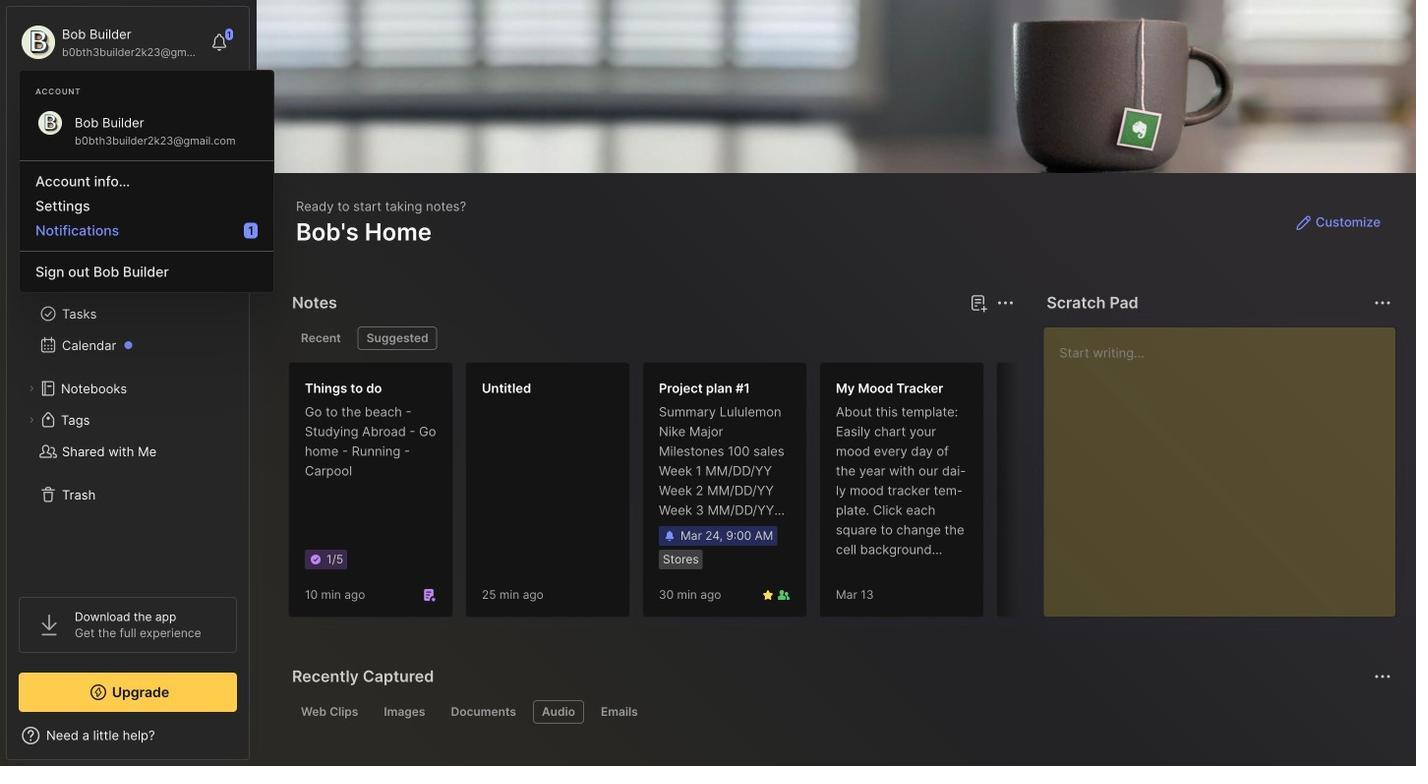 Task type: vqa. For each thing, say whether or not it's contained in the screenshot.
the rightmost 'More actions' "field"
yes



Task type: describe. For each thing, give the bounding box(es) containing it.
WHAT'S NEW field
[[7, 720, 249, 751]]

click to collapse image
[[248, 730, 263, 753]]

1 tab list from the top
[[292, 327, 1011, 350]]

2 more actions field from the left
[[1369, 289, 1397, 317]]

expand notebooks image
[[26, 383, 37, 394]]

Search text field
[[54, 100, 211, 119]]

2 tab list from the top
[[292, 700, 1389, 724]]

more actions image
[[994, 291, 1017, 315]]



Task type: locate. For each thing, give the bounding box(es) containing it.
tree
[[7, 192, 249, 579]]

More actions field
[[992, 289, 1019, 317], [1369, 289, 1397, 317]]

row group
[[288, 362, 1173, 629]]

Account field
[[19, 23, 201, 62]]

tab list
[[292, 327, 1011, 350], [292, 700, 1389, 724]]

1 vertical spatial tab list
[[292, 700, 1389, 724]]

Start writing… text field
[[1060, 328, 1395, 601]]

dropdown list menu
[[20, 152, 273, 284]]

expand tags image
[[26, 414, 37, 426]]

tree inside 'main' element
[[7, 192, 249, 579]]

1 more actions field from the left
[[992, 289, 1019, 317]]

none search field inside 'main' element
[[54, 97, 211, 121]]

1 horizontal spatial more actions field
[[1369, 289, 1397, 317]]

0 horizontal spatial more actions field
[[992, 289, 1019, 317]]

tab
[[292, 327, 350, 350], [358, 327, 437, 350], [292, 700, 367, 724], [375, 700, 434, 724], [442, 700, 525, 724], [533, 700, 584, 724], [592, 700, 647, 724]]

0 vertical spatial tab list
[[292, 327, 1011, 350]]

more actions image
[[1371, 291, 1395, 315]]

main element
[[0, 0, 256, 766]]

None search field
[[54, 97, 211, 121]]



